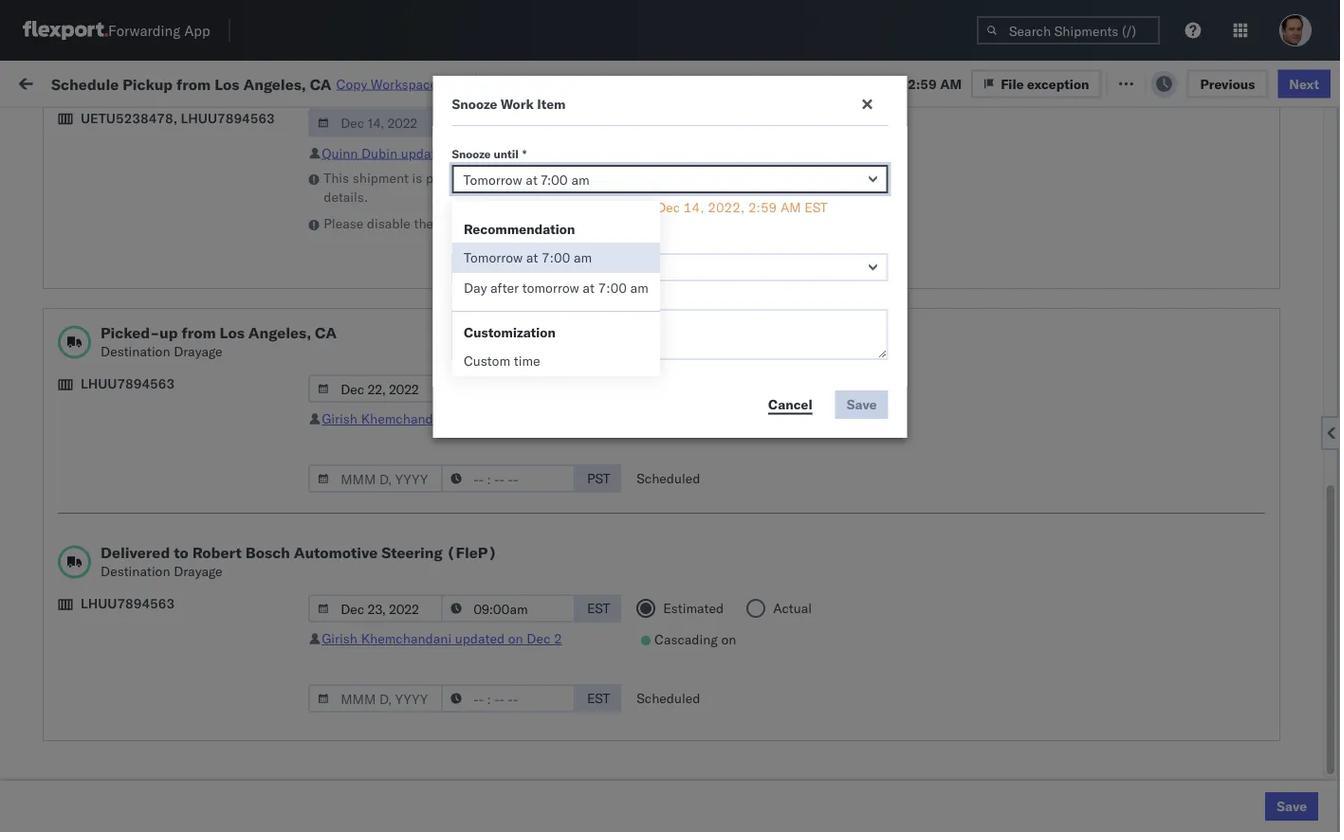 Task type: describe. For each thing, give the bounding box(es) containing it.
1 horizontal spatial to
[[580, 215, 592, 232]]

1 resize handle column header from the left
[[271, 147, 294, 833]]

schedule for 5th schedule pickup from los angeles, ca 'link' from the top of the page
[[44, 722, 100, 739]]

2022,
[[708, 199, 745, 216]]

part
[[426, 170, 450, 186]]

3 ceau7522281, from the top
[[1168, 315, 1266, 331]]

3 schedule pickup from los angeles, ca link from the top
[[44, 387, 269, 425]]

filtered by:
[[19, 116, 87, 133]]

angeles, for 3rd schedule pickup from los angeles, ca 'link' from the bottom of the page
[[203, 388, 256, 405]]

3 schedule delivery appointment link from the top
[[44, 480, 233, 499]]

2:59 am edt, nov 5, 2022 for 1st schedule delivery appointment link
[[305, 232, 472, 248]]

schedule for 2nd schedule pickup from los angeles, ca 'link' from the bottom
[[44, 597, 100, 614]]

integration
[[827, 774, 892, 791]]

flex-1662119
[[1047, 733, 1145, 749]]

jan left 28,
[[401, 774, 423, 791]]

save button
[[1265, 793, 1318, 821]]

copy workspace link button
[[336, 75, 466, 92]]

9 resize handle column header from the left
[[1292, 147, 1314, 833]]

Max 200 characters text field
[[452, 309, 888, 360]]

vessel
[[480, 170, 517, 186]]

schedule for 1st schedule delivery appointment link
[[44, 231, 100, 248]]

next
[[1289, 75, 1319, 92]]

4 -- : -- -- text field from the top
[[441, 685, 576, 713]]

1 schedule pickup from los angeles, ca link from the top
[[44, 262, 269, 300]]

jan left 25,
[[394, 733, 415, 749]]

2023 for schedule pickup from los angeles, ca
[[443, 607, 475, 624]]

hlxu62694 for 1st schedule delivery appointment link
[[1269, 231, 1340, 248]]

upload customs clearance documents link for 2:00
[[44, 429, 269, 467]]

1 fcl from the top
[[623, 190, 647, 207]]

work,
[[199, 118, 229, 132]]

5 schedule pickup from los angeles, ca link from the top
[[44, 721, 269, 759]]

action
[[1275, 73, 1317, 90]]

778 at risk
[[348, 73, 414, 90]]

save
[[1277, 799, 1307, 815]]

ca for fourth schedule pickup from los angeles, ca button from the bottom
[[44, 324, 62, 340]]

flexport demo consignee for 3:00 am edt, aug 19, 2022
[[704, 190, 859, 207]]

pst for girish khemchandani updated on dec 2
[[587, 380, 610, 397]]

8 resize handle column header from the left
[[1259, 147, 1282, 833]]

3 upload from the top
[[44, 764, 87, 780]]

customs for 2:00 am est, nov 9, 2022
[[90, 430, 143, 447]]

5 schedule pickup from los angeles, ca from the top
[[44, 722, 256, 758]]

4 schedule pickup from los angeles, ca button from the top
[[44, 596, 269, 636]]

2022 up additional
[[439, 274, 472, 290]]

abcd1234560
[[1168, 732, 1262, 749]]

status : ready for work, blocked, in progress
[[103, 118, 343, 132]]

est, up 2:59 am est, jan 25, 2023
[[370, 691, 398, 707]]

1 schedule delivery appointment button from the top
[[44, 230, 233, 251]]

23, for schedule pickup from rotterdam, netherlands
[[426, 691, 446, 707]]

angeles, for 4th schedule pickup from los angeles, ca 'link' from the bottom
[[203, 305, 256, 321]]

2130387
[[1088, 774, 1145, 791]]

6 ceau7522281, from the top
[[1168, 440, 1266, 457]]

11:30 for schedule delivery appointment
[[305, 649, 342, 666]]

2022 for second schedule delivery appointment link from the bottom of the page
[[446, 482, 479, 499]]

snoozed : no
[[392, 118, 460, 132]]

3:00 am edt, aug 19, 2022
[[305, 190, 481, 207]]

vandelay west
[[827, 733, 915, 749]]

ca for fifth schedule pickup from los angeles, ca button
[[44, 741, 62, 758]]

demo for 2023
[[757, 607, 792, 624]]

previous button
[[1187, 69, 1268, 98]]

los for 1st schedule pickup from los angeles, ca button
[[179, 263, 200, 280]]

in
[[282, 118, 293, 132]]

3 ocean fcl from the top
[[580, 274, 647, 290]]

5, for 3rd schedule delivery appointment link from the bottom of the page
[[423, 357, 436, 374]]

9 ocean fcl from the top
[[580, 691, 647, 707]]

bosch inside the delivered to robert bosch automotive steering (flep) destination drayage
[[245, 543, 290, 562]]

5 ocean fcl from the top
[[580, 441, 647, 457]]

2 schedule pickup from los angeles, ca link from the top
[[44, 304, 269, 342]]

10 ocean fcl from the top
[[580, 733, 647, 749]]

khemchandani for ca
[[361, 411, 452, 427]]

4 ocean fcl from the top
[[580, 315, 647, 332]]

activity log
[[486, 75, 557, 92]]

maersk batur link
[[593, 169, 697, 188]]

girish for ca
[[322, 411, 358, 427]]

5 resize handle column header from the left
[[795, 147, 817, 833]]

1 schedule pickup from los angeles, ca button from the top
[[44, 262, 269, 302]]

2023 right 28,
[[450, 774, 483, 791]]

0 horizontal spatial *
[[496, 235, 500, 249]]

6 ocean fcl from the top
[[580, 482, 647, 499]]

Search Work text field
[[703, 68, 910, 96]]

client name
[[704, 155, 767, 169]]

at for 778
[[376, 73, 388, 90]]

est, down 2:59 am est, jan 13, 2023
[[370, 649, 398, 666]]

is for shipment
[[412, 170, 422, 186]]

3 resize handle column header from the left
[[548, 147, 571, 833]]

10 fcl from the top
[[623, 733, 647, 749]]

Select snooze reason text field
[[452, 253, 888, 282]]

day after tomorrow at 7:00 am
[[464, 280, 648, 296]]

4 fcl from the top
[[623, 315, 647, 332]]

karl
[[990, 774, 1014, 791]]

11 ocean fcl from the top
[[580, 774, 647, 791]]

delivered
[[101, 543, 170, 562]]

abcdef for 2:59 am est, dec 14, 2022
[[1292, 482, 1340, 499]]

angeles, for confirm pickup from los angeles, ca link
[[196, 514, 248, 530]]

flex- for 2130387
[[1047, 774, 1088, 791]]

3 pm from the top
[[346, 774, 366, 791]]

work for import
[[206, 73, 239, 90]]

jan for schedule pickup from rotterdam, netherlands
[[401, 691, 423, 707]]

11 fcl from the top
[[623, 774, 647, 791]]

filtered
[[19, 116, 65, 133]]

nov for 3rd schedule delivery appointment link from the bottom of the page
[[395, 357, 420, 374]]

Search Shipments (/) text field
[[977, 16, 1160, 45]]

copy
[[336, 75, 367, 92]]

2 5, from the top
[[423, 274, 436, 290]]

vandelay for vandelay
[[704, 733, 758, 749]]

24,
[[422, 566, 443, 582]]

lhuu7894563 for robert
[[81, 596, 175, 612]]

consignee inside button
[[827, 155, 882, 169]]

mmm d, yyyy text field for second -- : -- -- text box from the top of the page
[[308, 465, 443, 493]]

4 resize handle column header from the left
[[671, 147, 694, 833]]

2:59 am est, jan 13, 2023
[[305, 607, 475, 624]]

1 horizontal spatial *
[[522, 147, 527, 161]]

schedule delivery appointment for 3rd schedule delivery appointment link from the bottom of the page
[[44, 356, 233, 373]]

until
[[494, 147, 519, 161]]

1 ocean fcl from the top
[[580, 190, 647, 207]]

2 fcl from the top
[[623, 232, 647, 248]]

uetu52384 for 2:59 am est, dec 14, 2022
[[1270, 482, 1340, 498]]

mbl/maw
[[1292, 155, 1340, 169]]

activity
[[486, 75, 531, 92]]

delivery for confirm delivery "link"
[[96, 565, 144, 581]]

2 schedule pickup from los angeles, ca from the top
[[44, 305, 256, 340]]

test123 for 2:00's upload customs clearance documents 'link'
[[1292, 441, 1340, 457]]

angeles, for 2nd schedule pickup from los angeles, ca 'link' from the bottom
[[203, 597, 256, 614]]

from for 4th schedule pickup from los angeles, ca 'link' from the bottom
[[148, 305, 175, 321]]

1 vertical spatial 7:00
[[598, 280, 627, 296]]

0 vertical spatial lhuu7894563
[[181, 110, 275, 126]]

: for status
[[136, 118, 139, 132]]

additional
[[452, 291, 509, 305]]

test123 for 3rd schedule delivery appointment link from the bottom of the page
[[1292, 357, 1340, 374]]

ca inside picked-up from los angeles, ca destination drayage
[[315, 323, 337, 342]]

message (0)
[[254, 73, 332, 90]]

"lock
[[437, 215, 471, 232]]

tomorrow
[[464, 249, 523, 266]]

schedule for 3rd schedule pickup from los angeles, ca 'link' from the bottom of the page
[[44, 388, 100, 405]]

for inside for details.
[[701, 170, 717, 186]]

1 schedule pickup from los angeles, ca from the top
[[44, 263, 256, 299]]

3 edt, from the top
[[363, 274, 392, 290]]

est, up '2:59 am est, dec 14, 2022'
[[363, 441, 391, 457]]

is for this
[[517, 199, 528, 216]]

pickup for fourth schedule pickup from los angeles, ca button from the top of the page
[[103, 597, 144, 614]]

est, down 2:59 am est, jan 25, 2023
[[370, 774, 398, 791]]

workspace
[[371, 75, 437, 92]]

clearance for 2:00
[[147, 430, 208, 447]]

account
[[924, 774, 974, 791]]

1 horizontal spatial the
[[563, 199, 582, 216]]

abcdef for 9:00 am est, dec 24, 2022
[[1292, 566, 1340, 582]]

3 clearance from the top
[[147, 764, 208, 780]]

girish khemchandani updated on dec 2 button for steering
[[322, 631, 562, 647]]

los for fourth schedule pickup from los angeles, ca button from the top of the page
[[179, 597, 200, 614]]

3 upload customs clearance documents from the top
[[44, 764, 208, 799]]

1 vertical spatial 14,
[[684, 199, 704, 216]]

2 ceau7522281, from the top
[[1168, 273, 1266, 290]]

(optional)
[[572, 291, 633, 305]]

2 resize handle column header from the left
[[482, 147, 505, 833]]

est for fourth -- : -- -- text box
[[587, 690, 610, 707]]

destination inside picked-up from los angeles, ca destination drayage
[[101, 343, 170, 360]]

quinn
[[322, 145, 358, 161]]

destination inside the delivered to robert bosch automotive steering (flep) destination drayage
[[101, 563, 170, 580]]

client name button
[[694, 151, 799, 170]]

forwarding
[[108, 21, 180, 39]]

lhuu7894563 for from
[[81, 376, 175, 392]]

due dec 14, 2:59 am
[[828, 75, 962, 92]]

previous
[[1200, 75, 1255, 92]]

cascading
[[654, 632, 718, 648]]

3 pst from the top
[[587, 470, 610, 487]]

13,
[[419, 607, 439, 624]]

7 resize handle column header from the left
[[1136, 147, 1159, 833]]

0 horizontal spatial 7:00
[[541, 249, 570, 266]]

los inside picked-up from los angeles, ca destination drayage
[[220, 323, 244, 342]]

2 ceau7522281, hlxu62694 from the top
[[1168, 273, 1340, 290]]

pickup for 1st schedule pickup from los angeles, ca button
[[103, 263, 144, 280]]

client
[[704, 155, 734, 169]]

dubin
[[361, 145, 397, 161]]

edt, for 3rd schedule delivery appointment link from the bottom of the page
[[363, 357, 392, 374]]

2:00
[[305, 441, 334, 457]]

2:00 am est, nov 9, 2022
[[305, 441, 471, 457]]

edt, for 3rd schedule pickup from los angeles, ca 'link' from the bottom of the page
[[363, 399, 392, 415]]

los for fourth schedule pickup from los angeles, ca button from the bottom
[[179, 305, 200, 321]]

lagerfeld
[[1017, 774, 1074, 791]]

28,
[[426, 774, 446, 791]]

automotive
[[294, 543, 378, 562]]

0 vertical spatial updated
[[401, 145, 451, 161]]

0 horizontal spatial the
[[414, 215, 433, 232]]

7 ocean fcl from the top
[[580, 607, 647, 624]]

from for 3rd schedule pickup from los angeles, ca 'link' from the bottom of the page
[[148, 388, 175, 405]]

9,
[[422, 441, 435, 457]]

confirm delivery
[[44, 565, 144, 581]]

2 lhuu7894563, uetu52384 from the top
[[1168, 523, 1340, 540]]

batch action
[[1234, 73, 1317, 90]]

status
[[103, 118, 136, 132]]

actual
[[773, 600, 812, 617]]

list box containing tomorrow at 7:00 am
[[452, 243, 660, 303]]

5 schedule pickup from los angeles, ca button from the top
[[44, 721, 269, 761]]

schedule pickup from rotterdam, netherlands
[[44, 680, 246, 716]]

3 documents from the top
[[44, 783, 112, 799]]

2023 right 25,
[[443, 733, 475, 749]]

187
[[436, 73, 460, 90]]

2 test123 from the top
[[1292, 274, 1340, 290]]

1 -- : -- -- text field from the top
[[441, 375, 576, 403]]

delivery for second schedule delivery appointment link from the bottom of the page
[[103, 481, 152, 498]]

2022 down (flep)
[[446, 566, 479, 582]]

2:59 am est, dec 14, 2022
[[305, 482, 479, 499]]

1 vertical spatial of
[[641, 199, 653, 216]]

ca for the confirm pickup from los angeles, ca 'button'
[[44, 532, 62, 549]]

appointment for second schedule delivery appointment link from the bottom of the page
[[155, 481, 233, 498]]

ca for 1st schedule pickup from los angeles, ca button
[[44, 282, 62, 299]]

1 horizontal spatial after
[[531, 199, 559, 216]]

actions
[[1269, 155, 1308, 169]]

my
[[19, 69, 49, 95]]

2023 for schedule delivery appointment
[[450, 649, 483, 666]]

3 schedule pickup from los angeles, ca from the top
[[44, 388, 256, 424]]

2 schedule pickup from los angeles, ca button from the top
[[44, 304, 269, 344]]

4 edt, from the top
[[363, 315, 392, 332]]

hlxu62694 for 3rd schedule pickup from los angeles, ca 'link' from the bottom of the page
[[1269, 398, 1340, 415]]

link
[[441, 75, 466, 92]]

schedule for 4th schedule delivery appointment link from the top
[[44, 648, 100, 665]]

3 schedule pickup from los angeles, ca button from the top
[[44, 387, 269, 427]]

9 fcl from the top
[[623, 691, 647, 707]]

3 2:59 am edt, nov 5, 2022 from the top
[[305, 315, 472, 332]]

2 lhuu7894563, from the top
[[1168, 523, 1266, 540]]

est, down '2:00 am est, nov 9, 2022'
[[363, 482, 391, 499]]

from for schedule pickup from rotterdam, netherlands link
[[148, 680, 175, 697]]

0 horizontal spatial am
[[574, 249, 592, 266]]

2 schedule delivery appointment link from the top
[[44, 355, 233, 374]]

3 maeu94 from the top
[[1292, 774, 1340, 791]]

ceau7522281, hlxu62694 for 2:00's upload customs clearance documents 'link'
[[1168, 440, 1340, 457]]

pm for schedule delivery appointment
[[346, 649, 366, 666]]

5, for 1st schedule delivery appointment link
[[423, 232, 436, 248]]

3 customs from the top
[[90, 764, 143, 780]]

deadline button
[[296, 151, 486, 170]]

mode
[[580, 155, 610, 169]]

0 horizontal spatial of
[[454, 170, 466, 186]]

confirm pickup from los angeles, ca
[[44, 514, 248, 549]]

custom time
[[464, 353, 540, 369]]

2 vertical spatial 14,
[[422, 482, 443, 499]]

uetu5238478,
[[81, 110, 177, 126]]

pickup for the confirm pickup from los angeles, ca 'button'
[[96, 514, 136, 530]]

at for tomorrow
[[526, 249, 538, 266]]

quinn dubin updated on dec 2 button
[[322, 145, 508, 161]]

from for 5th schedule pickup from los angeles, ca 'link' from the top of the page
[[148, 722, 175, 739]]

documents for 2:00 am est, nov 9, 2022
[[44, 449, 112, 466]]

edt, for upload customs clearance documents 'link' related to 3:00
[[363, 190, 392, 207]]

deadline
[[586, 199, 638, 216]]

2 horizontal spatial 14,
[[884, 75, 905, 92]]

snooze up sailing.
[[514, 155, 551, 169]]

2 2:59 am edt, nov 5, 2022 from the top
[[305, 274, 472, 290]]

3 fcl from the top
[[623, 274, 647, 290]]

for details.
[[324, 170, 717, 205]]

2 horizontal spatial at
[[583, 280, 595, 296]]

this shipment is part of a vessel sailing. see maersk batur
[[324, 170, 697, 186]]

2022 for 3rd schedule pickup from los angeles, ca 'link' from the bottom of the page
[[439, 399, 472, 415]]

progress
[[296, 118, 343, 132]]

disable
[[367, 215, 410, 232]]

message
[[254, 73, 307, 90]]

editing.
[[630, 215, 675, 232]]

2:59 am est, jan 25, 2023
[[305, 733, 475, 749]]

after inside list box
[[490, 280, 519, 296]]

activity log button
[[486, 72, 557, 95]]

upload customs clearance documents button for 2:00 am est, nov 9, 2022
[[44, 429, 269, 469]]

upload customs clearance documents button for 3:00 am edt, aug 19, 2022
[[44, 179, 269, 219]]

3 test123 from the top
[[1292, 315, 1340, 332]]

est, down steering
[[363, 566, 391, 582]]

3 hlxu62694 from the top
[[1269, 315, 1340, 331]]

custom
[[464, 353, 510, 369]]

4 schedule delivery appointment button from the top
[[44, 647, 233, 668]]

2 uetu52384 from the top
[[1270, 523, 1340, 540]]

1 horizontal spatial this
[[488, 199, 514, 216]]

0 vertical spatial 2
[[500, 145, 508, 161]]



Task type: vqa. For each thing, say whether or not it's contained in the screenshot.
schedule delivery appointment
yes



Task type: locate. For each thing, give the bounding box(es) containing it.
flexport
[[704, 190, 753, 207], [704, 607, 753, 624]]

2 hlxu62694 from the top
[[1269, 273, 1340, 290]]

2 ocean fcl from the top
[[580, 232, 647, 248]]

khemchandani down 2:59 am est, jan 13, 2023
[[361, 631, 452, 647]]

0 vertical spatial at
[[376, 73, 388, 90]]

1 vertical spatial khemchandani
[[361, 631, 452, 647]]

14, left 2022,
[[684, 199, 704, 216]]

from inside picked-up from los angeles, ca destination drayage
[[182, 323, 216, 342]]

estimated up cascading on
[[663, 600, 724, 617]]

see
[[567, 170, 590, 186]]

1 horizontal spatial 7:00
[[598, 280, 627, 296]]

mbl/maw button
[[1282, 151, 1340, 170]]

1 vertical spatial consignee
[[795, 190, 859, 207]]

jan down 13,
[[401, 649, 423, 666]]

0 vertical spatial drayage
[[174, 343, 222, 360]]

1 vertical spatial lhuu7894563,
[[1168, 523, 1266, 540]]

4 hlxu62694 from the top
[[1269, 357, 1340, 373]]

test123
[[1292, 232, 1340, 248], [1292, 274, 1340, 290], [1292, 315, 1340, 332], [1292, 357, 1340, 374], [1292, 399, 1340, 415], [1292, 441, 1340, 457]]

11:30 pm est, jan 23, 2023 for schedule delivery appointment
[[305, 649, 483, 666]]

resize handle column header
[[271, 147, 294, 833], [482, 147, 505, 833], [548, 147, 571, 833], [671, 147, 694, 833], [795, 147, 817, 833], [984, 147, 1007, 833], [1136, 147, 1159, 833], [1259, 147, 1282, 833], [1292, 147, 1314, 833]]

6 fcl from the top
[[623, 482, 647, 499]]

1 5, from the top
[[423, 232, 436, 248]]

note: this is after the deadline of dec 14, 2022, 2:59 am est
[[452, 199, 828, 216]]

girish down 2:59 am est, jan 13, 2023
[[322, 631, 358, 647]]

2022 for 3rd schedule delivery appointment link from the bottom of the page
[[439, 357, 472, 374]]

0 vertical spatial 23,
[[426, 649, 446, 666]]

hlxu62694 for 3rd schedule delivery appointment link from the bottom of the page
[[1269, 357, 1340, 373]]

flexport for 2:59 am est, jan 13, 2023
[[704, 607, 753, 624]]

girish khemchandani updated on dec 2 for steering
[[322, 631, 562, 647]]

drayage down up
[[174, 343, 222, 360]]

1 vertical spatial scheduled
[[637, 690, 700, 707]]

pickup for 3rd schedule pickup from los angeles, ca button from the top of the page
[[103, 388, 144, 405]]

: left the ready
[[136, 118, 139, 132]]

destination down delivered
[[101, 563, 170, 580]]

upload customs clearance documents down the schedule pickup from rotterdam, netherlands
[[44, 764, 208, 799]]

schedule delivery appointment button up the schedule pickup from rotterdam, netherlands
[[44, 647, 233, 668]]

2022 down a
[[448, 190, 481, 207]]

pm up 2:59 am est, jan 25, 2023
[[346, 691, 366, 707]]

comments
[[512, 291, 568, 305]]

batch
[[1234, 73, 1272, 90]]

ready
[[144, 118, 178, 132]]

2 pst from the top
[[587, 380, 610, 397]]

mmm d, yyyy text field for fourth -- : -- -- text box
[[308, 685, 443, 713]]

updated for picked-up from los angeles, ca
[[455, 411, 505, 427]]

2:59 am edt, nov 5, 2022 for 3rd schedule delivery appointment link from the bottom of the page
[[305, 357, 472, 374]]

confirm delivery button
[[44, 564, 144, 585]]

confirm down confirm pickup from los angeles, ca
[[44, 565, 92, 581]]

2 vertical spatial est
[[587, 690, 610, 707]]

2 vertical spatial updated
[[455, 631, 505, 647]]

1 horizontal spatial :
[[436, 118, 440, 132]]

0 vertical spatial upload customs clearance documents button
[[44, 179, 269, 219]]

jan left 13,
[[394, 607, 415, 624]]

1 ceau7522281, from the top
[[1168, 231, 1266, 248]]

flexport. image
[[23, 21, 108, 40]]

for down client
[[701, 170, 717, 186]]

(flep)
[[446, 543, 497, 562]]

6 resize handle column header from the left
[[984, 147, 1007, 833]]

1 vertical spatial after
[[490, 280, 519, 296]]

2 flexport demo consignee from the top
[[704, 607, 859, 624]]

from for confirm pickup from los angeles, ca link
[[140, 514, 168, 530]]

778
[[348, 73, 373, 90]]

item
[[537, 96, 566, 112]]

2 vertical spatial lhuu7894563, uetu52384
[[1168, 565, 1340, 582]]

0 vertical spatial estimated
[[663, 380, 724, 397]]

1 horizontal spatial work
[[501, 96, 534, 112]]

girish khemchandani updated on dec 2 up 9,
[[322, 411, 562, 427]]

1 edt, from the top
[[363, 190, 392, 207]]

lhuu7894563, uetu52384 for 9:00 am est, dec 24, 2022
[[1168, 565, 1340, 582]]

upload customs clearance documents for 2:00
[[44, 430, 208, 466]]

test123 for 1st schedule delivery appointment link
[[1292, 232, 1340, 248]]

my work
[[19, 69, 103, 95]]

upload customs clearance documents down workitem button
[[44, 180, 208, 215]]

2 girish khemchandani updated on dec 2 button from the top
[[322, 631, 562, 647]]

25,
[[419, 733, 439, 749]]

1 vertical spatial lhuu7894563, uetu52384
[[1168, 523, 1340, 540]]

2022 down additional
[[439, 315, 472, 332]]

drayage inside picked-up from los angeles, ca destination drayage
[[174, 343, 222, 360]]

upload customs clearance documents link for 3:00
[[44, 179, 269, 217]]

Tomorrow at 7:00 am text field
[[452, 165, 888, 193]]

1 documents from the top
[[44, 199, 112, 215]]

2 vertical spatial upload customs clearance documents link
[[44, 763, 269, 801]]

3 schedule delivery appointment button from the top
[[44, 480, 233, 501]]

appointment up confirm pickup from los angeles, ca link
[[155, 481, 233, 498]]

upload customs clearance documents button up confirm pickup from los angeles, ca link
[[44, 429, 269, 469]]

4 mmm d, yyyy text field from the top
[[308, 685, 443, 713]]

upload for 3:00
[[44, 180, 87, 196]]

2 abcdef from the top
[[1292, 524, 1340, 541]]

angeles, for 5th schedule pickup from los angeles, ca 'link' from the top of the page
[[203, 722, 256, 739]]

nov for 1st schedule delivery appointment link
[[395, 232, 420, 248]]

est,
[[363, 441, 391, 457], [363, 482, 391, 499], [363, 566, 391, 582], [363, 607, 391, 624], [370, 649, 398, 666], [370, 691, 398, 707], [363, 733, 391, 749], [370, 774, 398, 791]]

log
[[535, 75, 557, 92]]

confirm inside confirm pickup from los angeles, ca
[[44, 514, 92, 530]]

gvcu5265864
[[1168, 774, 1262, 790]]

2 11:30 from the top
[[305, 691, 342, 707]]

0 horizontal spatial after
[[490, 280, 519, 296]]

delivered to robert bosch automotive steering (flep) destination drayage
[[101, 543, 497, 580]]

upload customs clearance documents for 3:00
[[44, 180, 208, 215]]

flexport up cascading on
[[704, 607, 753, 624]]

2 vertical spatial flex-
[[1047, 774, 1088, 791]]

snooze for until
[[452, 147, 491, 161]]

19,
[[424, 190, 444, 207]]

a
[[469, 170, 476, 186]]

4 schedule pickup from los angeles, ca link from the top
[[44, 596, 269, 634]]

schedule pickup from los angeles, ca copy workspace link
[[51, 74, 466, 93]]

after down sailing.
[[531, 199, 559, 216]]

flex- for 1846748
[[1047, 274, 1088, 290]]

0 vertical spatial this
[[324, 170, 349, 186]]

upload customs clearance documents button down workitem button
[[44, 179, 269, 219]]

1 schedule delivery appointment link from the top
[[44, 230, 233, 249]]

delivery inside confirm delivery "link"
[[96, 565, 144, 581]]

: left no
[[436, 118, 440, 132]]

11:30 pm est, jan 23, 2023 for schedule pickup from rotterdam, netherlands
[[305, 691, 483, 707]]

demo for 2022
[[757, 190, 792, 207]]

4 schedule delivery appointment link from the top
[[44, 647, 233, 666]]

abcdef
[[1292, 482, 1340, 499], [1292, 524, 1340, 541], [1292, 566, 1340, 582]]

maeu97
[[1292, 607, 1340, 624]]

drayage down robert
[[174, 563, 222, 580]]

schedule delivery appointment link up the schedule pickup from rotterdam, netherlands
[[44, 647, 233, 666]]

1 pm from the top
[[346, 649, 366, 666]]

of left a
[[454, 170, 466, 186]]

0 vertical spatial est
[[805, 199, 828, 216]]

delivery for 4th schedule delivery appointment link from the top
[[103, 648, 152, 665]]

girish khemchandani updated on dec 2 button up 9,
[[322, 411, 562, 427]]

schedule delivery appointment link down workitem button
[[44, 230, 233, 249]]

2023 down 2:59 am est, jan 13, 2023
[[450, 649, 483, 666]]

7 fcl from the top
[[623, 607, 647, 624]]

pickup inside confirm pickup from los angeles, ca
[[96, 514, 136, 530]]

2 11:30 pm est, jan 23, 2023 from the top
[[305, 691, 483, 707]]

1 vertical spatial am
[[630, 280, 648, 296]]

lhuu7894563 down picked-
[[81, 376, 175, 392]]

1 upload from the top
[[44, 180, 87, 196]]

0 vertical spatial after
[[531, 199, 559, 216]]

0 vertical spatial demo
[[757, 190, 792, 207]]

ceau7522281, hlxu62694 for 1st schedule delivery appointment link
[[1168, 231, 1340, 248]]

1 vertical spatial drayage
[[174, 563, 222, 580]]

2 girish khemchandani updated on dec 2 from the top
[[322, 631, 562, 647]]

ymluw2
[[1292, 190, 1340, 207]]

1 vertical spatial maeu94
[[1292, 691, 1340, 707]]

mmm d, yyyy text field up '2:00 am est, nov 9, 2022'
[[308, 375, 443, 403]]

1 vertical spatial is
[[517, 199, 528, 216]]

pickup inside the schedule pickup from rotterdam, netherlands
[[103, 680, 144, 697]]

5 2:59 am edt, nov 5, 2022 from the top
[[305, 399, 472, 415]]

file exception button
[[988, 68, 1118, 96], [988, 68, 1118, 96], [971, 69, 1102, 98], [971, 69, 1102, 98]]

pst for quinn dubin updated on dec 2
[[587, 114, 610, 131]]

11:30 down 2:59 am est, jan 13, 2023
[[305, 649, 342, 666]]

fcl
[[623, 190, 647, 207], [623, 232, 647, 248], [623, 274, 647, 290], [623, 315, 647, 332], [623, 441, 647, 457], [623, 482, 647, 499], [623, 607, 647, 624], [623, 649, 647, 666], [623, 691, 647, 707], [623, 733, 647, 749], [623, 774, 647, 791]]

2 vertical spatial documents
[[44, 783, 112, 799]]

estimated for delivered to robert bosch automotive steering (flep)
[[663, 600, 724, 617]]

am
[[574, 249, 592, 266], [630, 280, 648, 296]]

2 for delivered to robert bosch automotive steering (flep)
[[554, 631, 562, 647]]

schedule pickup from rotterdam, netherlands link
[[44, 679, 269, 717]]

1 vertical spatial confirm
[[44, 565, 92, 581]]

mmm d, yyyy text field down 9:00 am est, dec 24, 2022
[[308, 595, 443, 623]]

forwarding app
[[108, 21, 210, 39]]

schedule delivery appointment link up confirm pickup from los angeles, ca
[[44, 480, 233, 499]]

work right the import
[[206, 73, 239, 90]]

2022 up (flep)
[[446, 482, 479, 499]]

6 edt, from the top
[[363, 399, 392, 415]]

5 hlxu62694 from the top
[[1269, 398, 1340, 415]]

appointment for 4th schedule delivery appointment link from the top
[[155, 648, 233, 665]]

confirm pickup from los angeles, ca button
[[44, 513, 269, 552]]

0 vertical spatial scheduled
[[637, 470, 700, 487]]

upload customs clearance documents
[[44, 180, 208, 215], [44, 430, 208, 466], [44, 764, 208, 799]]

7:00 right tomorrow
[[598, 280, 627, 296]]

23, down 13,
[[426, 649, 446, 666]]

1 vertical spatial updated
[[455, 411, 505, 427]]

mmm d, yyyy text field down '2:00 am est, nov 9, 2022'
[[308, 465, 443, 493]]

4 test123 from the top
[[1292, 357, 1340, 374]]

angeles, inside picked-up from los angeles, ca destination drayage
[[248, 323, 311, 342]]

2 vertical spatial lhuu7894563,
[[1168, 565, 1266, 582]]

3 11:30 from the top
[[305, 774, 342, 791]]

2023 right 13,
[[443, 607, 475, 624]]

(0)
[[307, 73, 332, 90]]

list box
[[452, 243, 660, 303]]

customs for 3:00 am edt, aug 19, 2022
[[90, 180, 143, 196]]

schedule delivery appointment button down workitem button
[[44, 230, 233, 251]]

2 appointment from the top
[[155, 356, 233, 373]]

to inside the delivered to robert bosch automotive steering (flep) destination drayage
[[174, 543, 188, 562]]

ca for 3rd schedule pickup from los angeles, ca button from the top of the page
[[44, 407, 62, 424]]

allow
[[595, 215, 626, 232]]

1 vertical spatial flex-
[[1047, 733, 1088, 749]]

schedule pickup from rotterdam, netherlands button
[[44, 679, 269, 719]]

3 uetu52384 from the top
[[1270, 565, 1340, 582]]

2023 for schedule pickup from rotterdam, netherlands
[[450, 691, 483, 707]]

recommendation
[[464, 221, 575, 238]]

est, down 9:00 am est, dec 24, 2022
[[363, 607, 391, 624]]

3 5, from the top
[[423, 315, 436, 332]]

jan up 25,
[[401, 691, 423, 707]]

blocked,
[[232, 118, 280, 132]]

14,
[[884, 75, 905, 92], [684, 199, 704, 216], [422, 482, 443, 499]]

4 ceau7522281, hlxu62694 from the top
[[1168, 357, 1340, 373]]

2 vertical spatial upload
[[44, 764, 87, 780]]

1 vertical spatial girish khemchandani updated on dec 2
[[322, 631, 562, 647]]

1 horizontal spatial am
[[630, 280, 648, 296]]

1 vertical spatial for
[[701, 170, 717, 186]]

is left part
[[412, 170, 422, 186]]

2 vertical spatial abcdef
[[1292, 566, 1340, 582]]

14, right due
[[884, 75, 905, 92]]

0 vertical spatial documents
[[44, 199, 112, 215]]

from inside the schedule pickup from rotterdam, netherlands
[[148, 680, 175, 697]]

tomorrow
[[522, 280, 579, 296]]

0 vertical spatial pst
[[587, 114, 610, 131]]

work for snooze
[[501, 96, 534, 112]]

upload customs clearance documents button
[[44, 179, 269, 219], [44, 429, 269, 469]]

schedule delivery appointment down picked-
[[44, 356, 233, 373]]

lhuu7894563 down import work "button"
[[181, 110, 275, 126]]

2 clearance from the top
[[147, 430, 208, 447]]

khemchandani up '2:00 am est, nov 9, 2022'
[[361, 411, 452, 427]]

girish khemchandani updated on dec 2 button down 13,
[[322, 631, 562, 647]]

jan for schedule delivery appointment
[[401, 649, 423, 666]]

vandelay
[[704, 733, 758, 749], [827, 733, 882, 749]]

1 vertical spatial to
[[174, 543, 188, 562]]

mmm d, yyyy text field for fourth -- : -- -- text box from the bottom of the page
[[308, 375, 443, 403]]

2 demo from the top
[[757, 607, 792, 624]]

updated up part
[[401, 145, 451, 161]]

schedule delivery appointment up the schedule pickup from rotterdam, netherlands
[[44, 648, 233, 665]]

import
[[160, 73, 203, 90]]

pm down 2:59 am est, jan 13, 2023
[[346, 649, 366, 666]]

angeles,
[[243, 74, 306, 93], [203, 263, 256, 280], [203, 305, 256, 321], [248, 323, 311, 342], [203, 388, 256, 405], [196, 514, 248, 530], [203, 597, 256, 614], [203, 722, 256, 739]]

1 ceau7522281, hlxu62694 from the top
[[1168, 231, 1340, 248]]

1 vertical spatial upload
[[44, 430, 87, 447]]

1 abcdef from the top
[[1292, 482, 1340, 499]]

11:30 pm est, jan 23, 2023
[[305, 649, 483, 666], [305, 691, 483, 707]]

0 vertical spatial girish
[[322, 411, 358, 427]]

9:00 am est, dec 24, 2022
[[305, 566, 479, 582]]

0 vertical spatial 11:30 pm est, jan 23, 2023
[[305, 649, 483, 666]]

on
[[464, 73, 479, 90], [454, 145, 469, 161], [508, 411, 523, 427], [508, 631, 523, 647], [721, 632, 736, 648]]

khemchandani for steering
[[361, 631, 452, 647]]

appointment down up
[[155, 356, 233, 373]]

2 vertical spatial customs
[[90, 764, 143, 780]]

2 mmm d, yyyy text field from the top
[[308, 465, 443, 493]]

1 pst from the top
[[587, 114, 610, 131]]

2 customs from the top
[[90, 430, 143, 447]]

1 vertical spatial flexport
[[704, 607, 753, 624]]

0 vertical spatial 7:00
[[541, 249, 570, 266]]

0 vertical spatial destination
[[101, 343, 170, 360]]

1 vertical spatial abcdef
[[1292, 524, 1340, 541]]

schedule delivery appointment for 1st schedule delivery appointment link
[[44, 231, 233, 248]]

0 vertical spatial maeu94
[[1292, 649, 1340, 666]]

8 fcl from the top
[[623, 649, 647, 666]]

0 vertical spatial consignee
[[827, 155, 882, 169]]

angeles, inside confirm pickup from los angeles, ca
[[196, 514, 248, 530]]

after right the day
[[490, 280, 519, 296]]

los for the confirm pickup from los angeles, ca 'button'
[[171, 514, 192, 530]]

lhuu7894563 down confirm delivery button
[[81, 596, 175, 612]]

flexport demo consignee up cascading on
[[704, 607, 859, 624]]

0 horizontal spatial vandelay
[[704, 733, 758, 749]]

5, left customization
[[423, 315, 436, 332]]

0 vertical spatial am
[[574, 249, 592, 266]]

delivery up confirm pickup from los angeles, ca
[[103, 481, 152, 498]]

1 vertical spatial *
[[496, 235, 500, 249]]

1 vertical spatial lhuu7894563
[[81, 376, 175, 392]]

0 vertical spatial 14,
[[884, 75, 905, 92]]

vandelay for vandelay west
[[827, 733, 882, 749]]

1 scheduled from the top
[[637, 470, 700, 487]]

schedule delivery appointment button down picked-
[[44, 355, 233, 376]]

at
[[376, 73, 388, 90], [526, 249, 538, 266], [583, 280, 595, 296]]

at down recommendation
[[526, 249, 538, 266]]

maeu94 for schedule delivery appointment
[[1292, 649, 1340, 666]]

delivery down picked-
[[103, 356, 152, 373]]

schedule for schedule pickup from rotterdam, netherlands link
[[44, 680, 100, 697]]

integration test account - karl lagerfeld
[[827, 774, 1074, 791]]

confirm inside "link"
[[44, 565, 92, 581]]

shipment
[[353, 170, 409, 186]]

snooze for work
[[452, 96, 497, 112]]

snooze down 187 on track
[[452, 96, 497, 112]]

5,
[[423, 232, 436, 248], [423, 274, 436, 290], [423, 315, 436, 332], [423, 357, 436, 374], [423, 399, 436, 415]]

test123 for 3rd schedule pickup from los angeles, ca 'link' from the bottom of the page
[[1292, 399, 1340, 415]]

clearance for 3:00
[[147, 180, 208, 196]]

11:30 pm est, jan 23, 2023 up 2:59 am est, jan 25, 2023
[[305, 691, 483, 707]]

tomorrow at 7:00 am
[[464, 249, 592, 266]]

1 vertical spatial 2
[[554, 411, 562, 427]]

by:
[[69, 116, 87, 133]]

3 mmm d, yyyy text field from the top
[[308, 595, 443, 623]]

snooze work item
[[452, 96, 566, 112]]

5, left custom
[[423, 357, 436, 374]]

1 horizontal spatial 14,
[[684, 199, 704, 216]]

1 test123 from the top
[[1292, 232, 1340, 248]]

1 mmm d, yyyy text field from the top
[[308, 375, 443, 403]]

estimated for picked-up from los angeles, ca
[[663, 380, 724, 397]]

1 horizontal spatial is
[[517, 199, 528, 216]]

schedule delivery appointment for second schedule delivery appointment link from the bottom of the page
[[44, 481, 233, 498]]

schedule for second schedule delivery appointment link from the bottom of the page
[[44, 481, 100, 498]]

-
[[827, 190, 835, 207], [835, 190, 843, 207], [978, 774, 986, 791]]

5, up 9,
[[423, 399, 436, 415]]

3 abcdef from the top
[[1292, 566, 1340, 582]]

ca
[[310, 74, 332, 93], [44, 282, 62, 299], [315, 323, 337, 342], [44, 324, 62, 340], [44, 407, 62, 424], [44, 532, 62, 549], [44, 616, 62, 633], [44, 741, 62, 758]]

time
[[514, 353, 540, 369]]

1 11:30 pm est, jan 23, 2023 from the top
[[305, 649, 483, 666]]

6 hlxu62694 from the top
[[1269, 440, 1340, 457]]

1 horizontal spatial at
[[526, 249, 538, 266]]

from inside confirm pickup from los angeles, ca
[[140, 514, 168, 530]]

est, up 11:30 pm est, jan 28, 2023
[[363, 733, 391, 749]]

destination down picked-
[[101, 343, 170, 360]]

1662119
[[1088, 733, 1145, 749]]

day
[[464, 280, 487, 296]]

0 horizontal spatial 14,
[[422, 482, 443, 499]]

consignee button
[[817, 151, 988, 170]]

2 vertical spatial clearance
[[147, 764, 208, 780]]

0 vertical spatial abcdef
[[1292, 482, 1340, 499]]

2022
[[448, 190, 481, 207], [439, 232, 472, 248], [439, 274, 472, 290], [439, 315, 472, 332], [439, 357, 472, 374], [439, 399, 472, 415], [438, 441, 471, 457], [446, 482, 479, 499], [446, 566, 479, 582]]

1 vertical spatial 23,
[[426, 691, 446, 707]]

estimated down max 200 characters text box
[[663, 380, 724, 397]]

cascading on
[[654, 632, 736, 648]]

snooze up a
[[452, 147, 491, 161]]

appointment
[[155, 231, 233, 248], [155, 356, 233, 373], [155, 481, 233, 498], [155, 648, 233, 665]]

girish khemchandani updated on dec 2 for ca
[[322, 411, 562, 427]]

1 flexport demo consignee from the top
[[704, 190, 859, 207]]

-- : -- -- text field
[[441, 109, 576, 137]]

delivery up the schedule pickup from rotterdam, netherlands
[[103, 648, 152, 665]]

4 appointment from the top
[[155, 648, 233, 665]]

delivery down workitem button
[[103, 231, 152, 248]]

1 : from the left
[[136, 118, 139, 132]]

2 schedule delivery appointment button from the top
[[44, 355, 233, 376]]

consignee for 3:00 am edt, aug 19, 2022
[[795, 190, 859, 207]]

flex-2130387
[[1047, 774, 1145, 791]]

3 lhuu7894563, from the top
[[1168, 565, 1266, 582]]

8 ocean fcl from the top
[[580, 649, 647, 666]]

1 estimated from the top
[[663, 380, 724, 397]]

the
[[563, 199, 582, 216], [414, 215, 433, 232]]

1 vertical spatial estimated
[[663, 600, 724, 617]]

-- : -- -- text field
[[441, 375, 576, 403], [441, 465, 576, 493], [441, 595, 576, 623], [441, 685, 576, 713]]

* right until
[[522, 147, 527, 161]]

schedule delivery appointment up confirm pickup from los angeles, ca
[[44, 481, 233, 498]]

4 ceau7522281, from the top
[[1168, 357, 1266, 373]]

1 vertical spatial est
[[587, 600, 610, 617]]

1 vandelay from the left
[[704, 733, 758, 749]]

hlxu62694
[[1269, 231, 1340, 248], [1269, 273, 1340, 290], [1269, 315, 1340, 331], [1269, 357, 1340, 373], [1269, 398, 1340, 415], [1269, 440, 1340, 457]]

0 horizontal spatial at
[[376, 73, 388, 90]]

1 vertical spatial pst
[[587, 380, 610, 397]]

this up recommendation
[[488, 199, 514, 216]]

nov for 2:00's upload customs clearance documents 'link'
[[394, 441, 419, 457]]

5 ceau7522281, from the top
[[1168, 398, 1266, 415]]

0 vertical spatial khemchandani
[[361, 411, 452, 427]]

updated down (flep)
[[455, 631, 505, 647]]

forwarding app link
[[23, 21, 210, 40]]

2 vertical spatial consignee
[[795, 607, 859, 624]]

scheduled for delivered to robert bosch automotive steering (flep)
[[637, 690, 700, 707]]

2:59 am edt, nov 5, 2022 for 3rd schedule pickup from los angeles, ca 'link' from the bottom of the page
[[305, 399, 472, 415]]

MMM D, YYYY text field
[[308, 375, 443, 403], [308, 465, 443, 493], [308, 595, 443, 623], [308, 685, 443, 713]]

schedule inside the schedule pickup from rotterdam, netherlands
[[44, 680, 100, 697]]

work inside "button"
[[206, 73, 239, 90]]

2 vertical spatial uetu52384
[[1270, 565, 1340, 582]]

1 vertical spatial upload customs clearance documents button
[[44, 429, 269, 469]]

0 vertical spatial clearance
[[147, 180, 208, 196]]

5 fcl from the top
[[623, 441, 647, 457]]

0 vertical spatial upload customs clearance documents link
[[44, 179, 269, 217]]

0 vertical spatial is
[[412, 170, 422, 186]]

0 vertical spatial lhuu7894563, uetu52384
[[1168, 482, 1340, 498]]

11:30 pm est, jan 28, 2023
[[305, 774, 483, 791]]

los
[[215, 74, 239, 93], [179, 263, 200, 280], [179, 305, 200, 321], [220, 323, 244, 342], [179, 388, 200, 405], [171, 514, 192, 530], [179, 597, 200, 614], [179, 722, 200, 739]]

2 vertical spatial maeu94
[[1292, 774, 1340, 791]]

hlxu62694 for 2:00's upload customs clearance documents 'link'
[[1269, 440, 1340, 457]]

ca inside confirm pickup from los angeles, ca
[[44, 532, 62, 549]]

5, left "lock
[[423, 232, 436, 248]]

documents for 3:00 am edt, aug 19, 2022
[[44, 199, 112, 215]]

flex-2130387 button
[[1017, 770, 1149, 796], [1017, 770, 1149, 796]]

1 khemchandani from the top
[[361, 411, 452, 427]]

2 upload from the top
[[44, 430, 87, 447]]

1 maeu94 from the top
[[1292, 649, 1340, 666]]

3 appointment from the top
[[155, 481, 233, 498]]

snooze until *
[[452, 147, 527, 161]]

0 vertical spatial girish khemchandani updated on dec 2 button
[[322, 411, 562, 427]]

2023 up 2:59 am est, jan 25, 2023
[[450, 691, 483, 707]]

4 schedule pickup from los angeles, ca from the top
[[44, 597, 256, 633]]

0 horizontal spatial to
[[174, 543, 188, 562]]

0 vertical spatial lhuu7894563,
[[1168, 482, 1266, 498]]

14, down 9,
[[422, 482, 443, 499]]

at left risk
[[376, 73, 388, 90]]

1 vertical spatial uetu52384
[[1270, 523, 1340, 540]]

0 vertical spatial pm
[[346, 649, 366, 666]]

1 lhuu7894563, from the top
[[1168, 482, 1266, 498]]

is
[[412, 170, 422, 186], [517, 199, 528, 216]]

187 on track
[[436, 73, 513, 90]]

2022 for 1st schedule delivery appointment link
[[439, 232, 472, 248]]

drayage inside the delivered to robert bosch automotive steering (flep) destination drayage
[[174, 563, 222, 580]]

1 upload customs clearance documents link from the top
[[44, 179, 269, 217]]

2 maeu94 from the top
[[1292, 691, 1340, 707]]

destination
[[101, 343, 170, 360], [101, 563, 170, 580]]

1 vertical spatial 11:30
[[305, 691, 342, 707]]

3 ceau7522281, hlxu62694 from the top
[[1168, 315, 1340, 331]]

to left robert
[[174, 543, 188, 562]]

11:30 pm est, jan 23, 2023 down 2:59 am est, jan 13, 2023
[[305, 649, 483, 666]]

workitem button
[[11, 151, 275, 170]]

11:30 up 2:59 am est, jan 25, 2023
[[305, 691, 342, 707]]

upload customs clearance documents link down workitem button
[[44, 179, 269, 217]]

mode button
[[571, 151, 675, 170]]

is up recommendation
[[517, 199, 528, 216]]

2 pm from the top
[[346, 691, 366, 707]]

0 vertical spatial upload
[[44, 180, 87, 196]]

pickup for schedule pickup from rotterdam, netherlands button
[[103, 680, 144, 697]]

2022 right 9,
[[438, 441, 471, 457]]

from for fifth schedule pickup from los angeles, ca 'link' from the bottom of the page
[[148, 263, 175, 280]]

uetu5238478, lhuu7894563
[[81, 110, 275, 126]]

11:30 down 2:59 am est, jan 25, 2023
[[305, 774, 342, 791]]

girish for steering
[[322, 631, 358, 647]]

* up "tomorrow"
[[496, 235, 500, 249]]

0 horizontal spatial for
[[181, 118, 196, 132]]

consignee for 2:59 am est, jan 13, 2023
[[795, 607, 859, 624]]

work down the activity log
[[501, 96, 534, 112]]

0 vertical spatial flexport demo consignee
[[704, 190, 859, 207]]

3 -- : -- -- text field from the top
[[441, 595, 576, 623]]

5, for 3rd schedule pickup from los angeles, ca 'link' from the bottom of the page
[[423, 399, 436, 415]]

scheduled for picked-up from los angeles, ca
[[637, 470, 700, 487]]

0 horizontal spatial is
[[412, 170, 422, 186]]

los inside confirm pickup from los angeles, ca
[[171, 514, 192, 530]]

lhuu7894563, for 2:59 am est, dec 14, 2022
[[1168, 482, 1266, 498]]

flexport for 3:00 am edt, aug 19, 2022
[[704, 190, 753, 207]]

schedule delivery appointment link down picked-
[[44, 355, 233, 374]]

3 upload customs clearance documents link from the top
[[44, 763, 269, 801]]

1 upload customs clearance documents from the top
[[44, 180, 208, 215]]

mmm d, yyyy text field up 2:59 am est, jan 25, 2023
[[308, 685, 443, 713]]

2 -- : -- -- text field from the top
[[441, 465, 576, 493]]

2 for picked-up from los angeles, ca
[[554, 411, 562, 427]]

MMM D, YYYY text field
[[308, 109, 443, 137]]

5 edt, from the top
[[363, 357, 392, 374]]

netherlands
[[44, 699, 118, 716]]

delivery for 3rd schedule delivery appointment link from the bottom of the page
[[103, 356, 152, 373]]

0 horizontal spatial work
[[206, 73, 239, 90]]

delivery down delivered
[[96, 565, 144, 581]]

0 vertical spatial to
[[580, 215, 592, 232]]

confirm for confirm delivery
[[44, 565, 92, 581]]

to
[[580, 215, 592, 232], [174, 543, 188, 562]]

ocean
[[580, 190, 619, 207], [580, 232, 619, 248], [745, 232, 784, 248], [868, 232, 907, 248], [580, 274, 619, 290], [745, 274, 784, 290], [868, 274, 907, 290], [580, 315, 619, 332], [868, 315, 907, 332], [745, 357, 784, 374], [868, 357, 907, 374], [745, 399, 784, 415], [868, 399, 907, 415], [580, 441, 619, 457], [745, 441, 784, 457], [868, 441, 907, 457], [580, 482, 619, 499], [745, 482, 784, 499], [580, 607, 619, 624], [580, 649, 619, 666], [580, 691, 619, 707], [580, 733, 619, 749], [580, 774, 619, 791]]

1 demo from the top
[[757, 190, 792, 207]]

2 documents from the top
[[44, 449, 112, 466]]

next button
[[1278, 69, 1331, 98]]

0 vertical spatial 11:30
[[305, 649, 342, 666]]

cancel
[[768, 396, 812, 413]]

confirm for confirm pickup from los angeles, ca
[[44, 514, 92, 530]]

no
[[445, 118, 460, 132]]

1 vertical spatial customs
[[90, 430, 143, 447]]

0 vertical spatial work
[[206, 73, 239, 90]]



